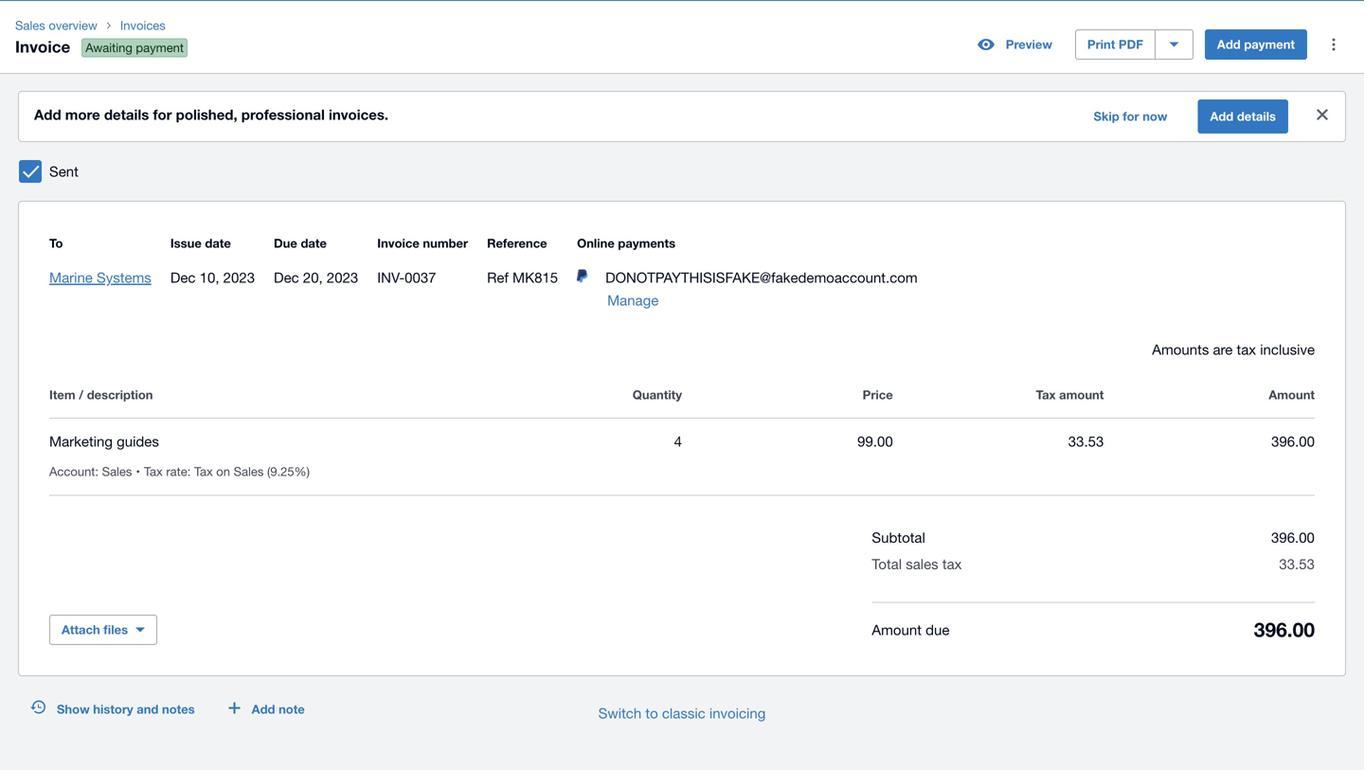 Task type: vqa. For each thing, say whether or not it's contained in the screenshot.
Bayside Club's 21,
no



Task type: describe. For each thing, give the bounding box(es) containing it.
notes
[[162, 702, 195, 717]]

add more details for polished, professional invoices. status
[[19, 92, 1346, 141]]

amounts are tax inclusive
[[1153, 341, 1316, 358]]

tax for tax rate : tax on sales (9.25%)
[[144, 464, 163, 479]]

add note button
[[218, 695, 316, 725]]

33.53 inside cell
[[1069, 433, 1105, 450]]

tax amount
[[1037, 388, 1105, 402]]

0 horizontal spatial sales
[[15, 18, 45, 33]]

details inside 'button'
[[1238, 109, 1277, 124]]

donotpaythisisfake@fakedemoaccount.com
[[606, 269, 918, 286]]

more invoice options image
[[1316, 26, 1354, 64]]

99.00
[[858, 433, 893, 450]]

amount column header
[[1105, 384, 1316, 407]]

item
[[49, 388, 76, 402]]

date for 20,
[[301, 236, 327, 251]]

awaiting payment
[[86, 40, 184, 55]]

sent
[[49, 163, 79, 180]]

systems
[[97, 269, 151, 286]]

overview
[[49, 18, 98, 33]]

print
[[1088, 37, 1116, 52]]

polished,
[[176, 106, 238, 123]]

1 horizontal spatial sales
[[102, 464, 132, 479]]

now
[[1143, 109, 1168, 124]]

files
[[104, 623, 128, 637]]

2023 for dec 20, 2023
[[327, 269, 359, 286]]

price column header
[[682, 384, 893, 407]]

to
[[646, 705, 658, 722]]

row containing marketing guides
[[49, 419, 1316, 496]]

skip
[[1094, 109, 1120, 124]]

1 : from the left
[[95, 464, 99, 479]]

marketing
[[49, 433, 113, 450]]

10,
[[200, 269, 219, 286]]

dec 20, 2023
[[274, 269, 359, 286]]

attach files button
[[49, 615, 157, 645]]

invoice for invoice number
[[377, 236, 420, 251]]

are
[[1214, 341, 1233, 358]]

description
[[87, 388, 153, 402]]

sales overview
[[15, 18, 98, 33]]

add details button
[[1199, 100, 1289, 134]]

inv-0037
[[377, 269, 436, 286]]

account : sales
[[49, 464, 132, 479]]

invoicing
[[710, 705, 766, 722]]

dec for dec 20, 2023
[[274, 269, 299, 286]]

marine systems link
[[49, 269, 151, 286]]

4 cell
[[471, 430, 682, 453]]

skip for now button
[[1083, 101, 1180, 132]]

1 vertical spatial 33.53
[[1280, 556, 1316, 572]]

add payment
[[1218, 37, 1296, 52]]

total
[[872, 556, 902, 572]]

tax rate : tax on sales (9.25%)
[[144, 464, 310, 479]]

inv-
[[377, 269, 405, 286]]

(9.25%)
[[267, 464, 310, 479]]

total sales tax
[[872, 556, 962, 572]]

show history and notes button
[[19, 695, 206, 725]]

number
[[423, 236, 468, 251]]

amounts
[[1153, 341, 1210, 358]]

396.00 cell
[[1105, 430, 1316, 453]]

invoice number
[[377, 236, 468, 251]]

manage link
[[577, 289, 918, 312]]

date for 10,
[[205, 236, 231, 251]]

classic
[[662, 705, 706, 722]]

mk815
[[513, 269, 558, 286]]

item / description
[[49, 388, 153, 402]]

and
[[137, 702, 159, 717]]

marine
[[49, 269, 93, 286]]

item / description column header
[[49, 384, 471, 407]]

on
[[216, 464, 230, 479]]

marketing guides cell
[[49, 430, 471, 453]]

manage
[[608, 292, 659, 309]]

awaiting
[[86, 40, 133, 55]]

33.53 cell
[[893, 430, 1105, 453]]

add more details for polished, professional invoices.
[[34, 106, 389, 123]]

/
[[79, 388, 83, 402]]

2 horizontal spatial sales
[[234, 464, 264, 479]]

payments
[[618, 236, 676, 251]]

for inside skip for now button
[[1123, 109, 1140, 124]]

price
[[863, 388, 893, 402]]

professional
[[242, 106, 325, 123]]

dec for dec 10, 2023
[[170, 269, 196, 286]]

more
[[65, 106, 100, 123]]



Task type: locate. For each thing, give the bounding box(es) containing it.
2023 for dec 10, 2023
[[223, 269, 255, 286]]

marketing guides
[[49, 433, 159, 450]]

0 horizontal spatial tax
[[144, 464, 163, 479]]

0 horizontal spatial :
[[95, 464, 99, 479]]

1 horizontal spatial details
[[1238, 109, 1277, 124]]

0 horizontal spatial tax
[[943, 556, 962, 572]]

dec
[[170, 269, 196, 286], [274, 269, 299, 286]]

1 horizontal spatial date
[[301, 236, 327, 251]]

reference
[[487, 236, 548, 251]]

details right more
[[104, 106, 149, 123]]

0 horizontal spatial invoice
[[15, 37, 70, 56]]

tax left rate
[[144, 464, 163, 479]]

2 row from the top
[[49, 419, 1316, 496]]

2 vertical spatial 396.00
[[1255, 618, 1316, 642]]

sales
[[15, 18, 45, 33], [102, 464, 132, 479], [234, 464, 264, 479]]

add left note on the bottom left
[[252, 702, 275, 717]]

quantity
[[633, 388, 682, 402]]

marine systems
[[49, 269, 151, 286]]

2023 right 20, on the left top of the page
[[327, 269, 359, 286]]

0 horizontal spatial 2023
[[223, 269, 255, 286]]

add left more
[[34, 106, 61, 123]]

invoices.
[[329, 106, 389, 123]]

pdf
[[1119, 37, 1144, 52]]

date right issue in the top of the page
[[205, 236, 231, 251]]

due
[[274, 236, 297, 251]]

396.00
[[1272, 433, 1316, 450], [1272, 529, 1316, 546], [1255, 618, 1316, 642]]

1 cell from the left
[[49, 464, 144, 479]]

add up add details
[[1218, 37, 1241, 52]]

tax for sales
[[943, 556, 962, 572]]

ref mk815
[[487, 269, 558, 286]]

payment for add payment
[[1245, 37, 1296, 52]]

cell containing tax rate
[[144, 464, 318, 479]]

amount due
[[872, 622, 950, 638]]

2023
[[223, 269, 255, 286], [327, 269, 359, 286]]

1 2023 from the left
[[223, 269, 255, 286]]

0 horizontal spatial for
[[153, 106, 172, 123]]

0 vertical spatial amount
[[1270, 388, 1316, 402]]

2 horizontal spatial tax
[[1037, 388, 1056, 402]]

amount
[[1060, 388, 1105, 402]]

issue
[[170, 236, 202, 251]]

row up the 4
[[49, 384, 1316, 418]]

dec left 10,
[[170, 269, 196, 286]]

due
[[926, 622, 950, 638]]

invoices
[[120, 18, 166, 33]]

0 vertical spatial 33.53
[[1069, 433, 1105, 450]]

tax left amount
[[1037, 388, 1056, 402]]

due date
[[274, 236, 327, 251]]

payment down invoices link on the left top
[[136, 40, 184, 55]]

tax left on
[[194, 464, 213, 479]]

account
[[49, 464, 95, 479]]

396.00 inside cell
[[1272, 433, 1316, 450]]

row down quantity
[[49, 419, 1316, 496]]

0 horizontal spatial 33.53
[[1069, 433, 1105, 450]]

row containing item / description
[[49, 384, 1316, 418]]

1 horizontal spatial amount
[[1270, 388, 1316, 402]]

online payments
[[577, 236, 676, 251]]

20,
[[303, 269, 323, 286]]

payment inside button
[[1245, 37, 1296, 52]]

1 horizontal spatial :
[[187, 464, 191, 479]]

for left polished,
[[153, 106, 172, 123]]

payment
[[1245, 37, 1296, 52], [136, 40, 184, 55]]

2 : from the left
[[187, 464, 191, 479]]

1 vertical spatial amount
[[872, 622, 922, 638]]

attach
[[62, 623, 100, 637]]

invoice down sales overview link
[[15, 37, 70, 56]]

1 horizontal spatial payment
[[1245, 37, 1296, 52]]

0037
[[405, 269, 436, 286]]

show
[[57, 702, 90, 717]]

to
[[49, 236, 63, 251]]

show history and notes
[[57, 702, 195, 717]]

sales overview link
[[8, 16, 105, 35]]

add for add more details for polished, professional invoices.
[[34, 106, 61, 123]]

cell containing account
[[49, 464, 144, 479]]

dec left 20, on the left top of the page
[[274, 269, 299, 286]]

add for add details
[[1211, 109, 1234, 124]]

1 horizontal spatial tax
[[194, 464, 213, 479]]

switch
[[599, 705, 642, 722]]

cell
[[49, 464, 144, 479], [144, 464, 318, 479]]

guides
[[117, 433, 159, 450]]

payment left more invoice options image in the right top of the page
[[1245, 37, 1296, 52]]

preview button
[[967, 29, 1064, 60]]

subtotal
[[872, 529, 926, 546]]

tax for are
[[1237, 341, 1257, 358]]

invoice
[[15, 37, 70, 56], [377, 236, 420, 251]]

tax right sales
[[943, 556, 962, 572]]

add for add note
[[252, 702, 275, 717]]

2 cell from the left
[[144, 464, 318, 479]]

1 vertical spatial tax
[[943, 556, 962, 572]]

inclusive
[[1261, 341, 1316, 358]]

tax amount column header
[[893, 384, 1105, 407]]

quantity column header
[[471, 384, 682, 407]]

sales right on
[[234, 464, 264, 479]]

row
[[49, 384, 1316, 418], [49, 419, 1316, 496]]

2 date from the left
[[301, 236, 327, 251]]

amount inside column header
[[1270, 388, 1316, 402]]

preview
[[1006, 37, 1053, 52]]

2 2023 from the left
[[327, 269, 359, 286]]

add inside 'button'
[[1211, 109, 1234, 124]]

1 horizontal spatial dec
[[274, 269, 299, 286]]

table containing marketing guides
[[49, 361, 1316, 496]]

1 horizontal spatial for
[[1123, 109, 1140, 124]]

sales down marketing guides at the left bottom of page
[[102, 464, 132, 479]]

amount for amount
[[1270, 388, 1316, 402]]

: left on
[[187, 464, 191, 479]]

0 vertical spatial tax
[[1237, 341, 1257, 358]]

issue date
[[170, 236, 231, 251]]

amount left "due"
[[872, 622, 922, 638]]

invoice for invoice
[[15, 37, 70, 56]]

1 horizontal spatial 2023
[[327, 269, 359, 286]]

0 horizontal spatial date
[[205, 236, 231, 251]]

print pdf button
[[1076, 29, 1156, 60]]

99.00 cell
[[682, 430, 893, 453]]

history
[[93, 702, 133, 717]]

payment for awaiting payment
[[136, 40, 184, 55]]

2023 right 10,
[[223, 269, 255, 286]]

1 horizontal spatial invoice
[[377, 236, 420, 251]]

for
[[153, 106, 172, 123], [1123, 109, 1140, 124]]

0 horizontal spatial dec
[[170, 269, 196, 286]]

note
[[279, 702, 305, 717]]

1 horizontal spatial tax
[[1237, 341, 1257, 358]]

tax inside column header
[[1037, 388, 1056, 402]]

4
[[675, 433, 682, 450]]

tax
[[1037, 388, 1056, 402], [144, 464, 163, 479], [194, 464, 213, 479]]

2 dec from the left
[[274, 269, 299, 286]]

invoice up inv- at the left top
[[377, 236, 420, 251]]

dec 10, 2023
[[170, 269, 255, 286]]

switch to classic invoicing
[[599, 705, 766, 722]]

0 vertical spatial invoice
[[15, 37, 70, 56]]

details
[[104, 106, 149, 123], [1238, 109, 1277, 124]]

1 dec from the left
[[170, 269, 196, 286]]

add details
[[1211, 109, 1277, 124]]

add for add payment
[[1218, 37, 1241, 52]]

table
[[49, 361, 1316, 496]]

1 vertical spatial 396.00
[[1272, 529, 1316, 546]]

add payment button
[[1206, 29, 1308, 60]]

amount
[[1270, 388, 1316, 402], [872, 622, 922, 638]]

0 horizontal spatial details
[[104, 106, 149, 123]]

1 date from the left
[[205, 236, 231, 251]]

details left close image
[[1238, 109, 1277, 124]]

close image
[[1304, 96, 1342, 134]]

0 horizontal spatial payment
[[136, 40, 184, 55]]

amount down inclusive on the top of the page
[[1270, 388, 1316, 402]]

print pdf
[[1088, 37, 1144, 52]]

skip for now
[[1094, 109, 1168, 124]]

add
[[1218, 37, 1241, 52], [34, 106, 61, 123], [1211, 109, 1234, 124], [252, 702, 275, 717]]

cell down marketing guides at the left bottom of page
[[49, 464, 144, 479]]

1 row from the top
[[49, 384, 1316, 418]]

1 vertical spatial row
[[49, 419, 1316, 496]]

for left now
[[1123, 109, 1140, 124]]

0 vertical spatial row
[[49, 384, 1316, 418]]

invoices link
[[113, 16, 203, 35]]

switch to classic invoicing button
[[584, 695, 781, 733]]

rate
[[166, 464, 187, 479]]

0 vertical spatial 396.00
[[1272, 433, 1316, 450]]

sales left 'overview'
[[15, 18, 45, 33]]

: down marketing guides at the left bottom of page
[[95, 464, 99, 479]]

date right due
[[301, 236, 327, 251]]

0 horizontal spatial amount
[[872, 622, 922, 638]]

1 vertical spatial invoice
[[377, 236, 420, 251]]

attach files
[[62, 623, 128, 637]]

online
[[577, 236, 615, 251]]

add note
[[252, 702, 305, 717]]

ref
[[487, 269, 509, 286]]

tax right are
[[1237, 341, 1257, 358]]

sales
[[906, 556, 939, 572]]

add right now
[[1211, 109, 1234, 124]]

date
[[205, 236, 231, 251], [301, 236, 327, 251]]

cell down marketing guides cell
[[144, 464, 318, 479]]

amount for amount due
[[872, 622, 922, 638]]

1 horizontal spatial 33.53
[[1280, 556, 1316, 572]]

tax for tax amount
[[1037, 388, 1056, 402]]



